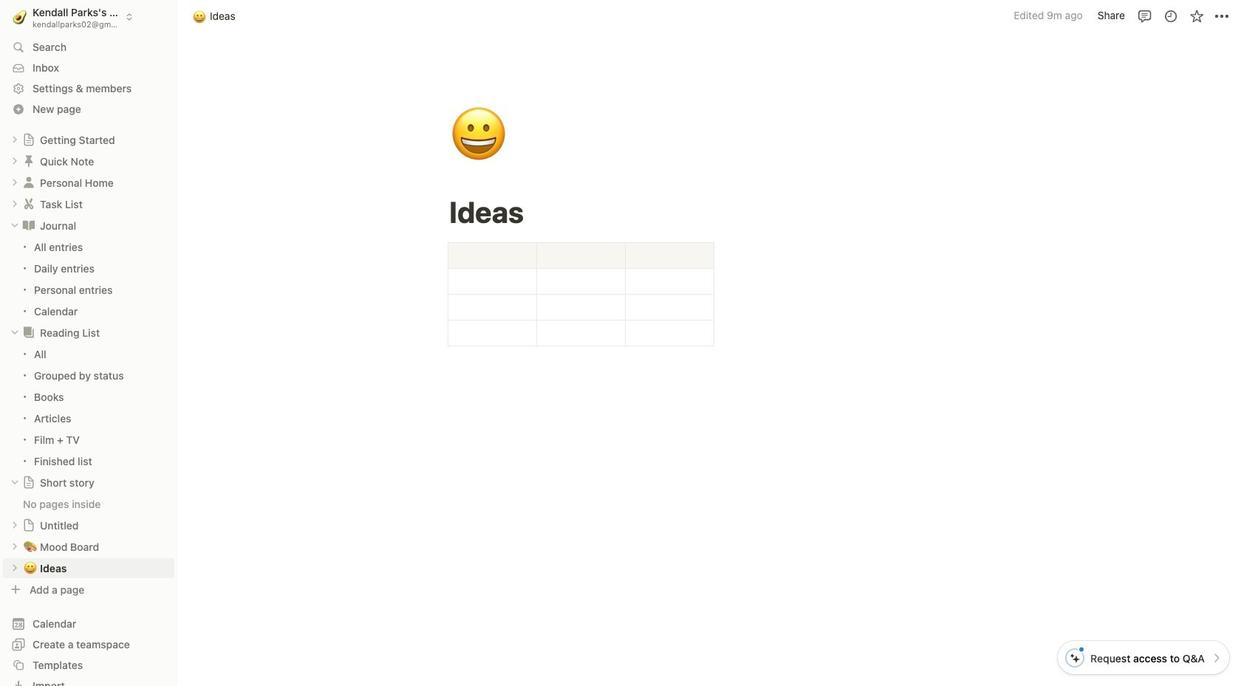Task type: locate. For each thing, give the bounding box(es) containing it.
🎨 image
[[24, 538, 37, 555]]

3 open image from the top
[[10, 564, 19, 573]]

open image
[[10, 521, 19, 530], [10, 543, 19, 551], [10, 564, 19, 573]]

1 horizontal spatial 😀 image
[[450, 98, 508, 173]]

🥑 image
[[13, 8, 27, 26]]

group for close icon
[[0, 236, 177, 322]]

😀 image
[[193, 8, 206, 25]]

1 vertical spatial close image
[[10, 478, 19, 487]]

1 vertical spatial open image
[[10, 543, 19, 551]]

2 vertical spatial open image
[[10, 564, 19, 573]]

change page icon image
[[22, 133, 35, 147], [21, 154, 36, 169], [21, 175, 36, 190], [21, 197, 36, 212], [21, 218, 36, 233], [21, 325, 36, 340], [22, 476, 35, 489], [22, 519, 35, 532]]

1 close image from the top
[[10, 328, 19, 337]]

favorite image
[[1189, 8, 1204, 23]]

open image for 🎨 image
[[10, 543, 19, 551]]

1 group from the top
[[0, 236, 177, 322]]

0 vertical spatial open image
[[10, 521, 19, 530]]

open image
[[10, 135, 19, 144], [10, 157, 19, 166], [10, 178, 19, 187], [10, 200, 19, 209]]

0 horizontal spatial 😀 image
[[24, 560, 37, 577]]

close image
[[10, 328, 19, 337], [10, 478, 19, 487]]

updates image
[[1163, 8, 1178, 23]]

2 group from the top
[[0, 343, 177, 472]]

😀 image
[[450, 98, 508, 173], [24, 560, 37, 577]]

1 vertical spatial group
[[0, 343, 177, 472]]

0 vertical spatial group
[[0, 236, 177, 322]]

3 open image from the top
[[10, 178, 19, 187]]

1 open image from the top
[[10, 521, 19, 530]]

group
[[0, 236, 177, 322], [0, 343, 177, 472]]

0 vertical spatial close image
[[10, 328, 19, 337]]

2 open image from the top
[[10, 543, 19, 551]]



Task type: describe. For each thing, give the bounding box(es) containing it.
close image
[[10, 221, 19, 230]]

2 open image from the top
[[10, 157, 19, 166]]

group for 2nd close image from the bottom
[[0, 343, 177, 472]]

1 vertical spatial 😀 image
[[24, 560, 37, 577]]

0 vertical spatial 😀 image
[[450, 98, 508, 173]]

comments image
[[1137, 8, 1152, 23]]

open image for 😀 image to the bottom
[[10, 564, 19, 573]]

2 close image from the top
[[10, 478, 19, 487]]

4 open image from the top
[[10, 200, 19, 209]]

1 open image from the top
[[10, 135, 19, 144]]



Task type: vqa. For each thing, say whether or not it's contained in the screenshot.
😀 icon
yes



